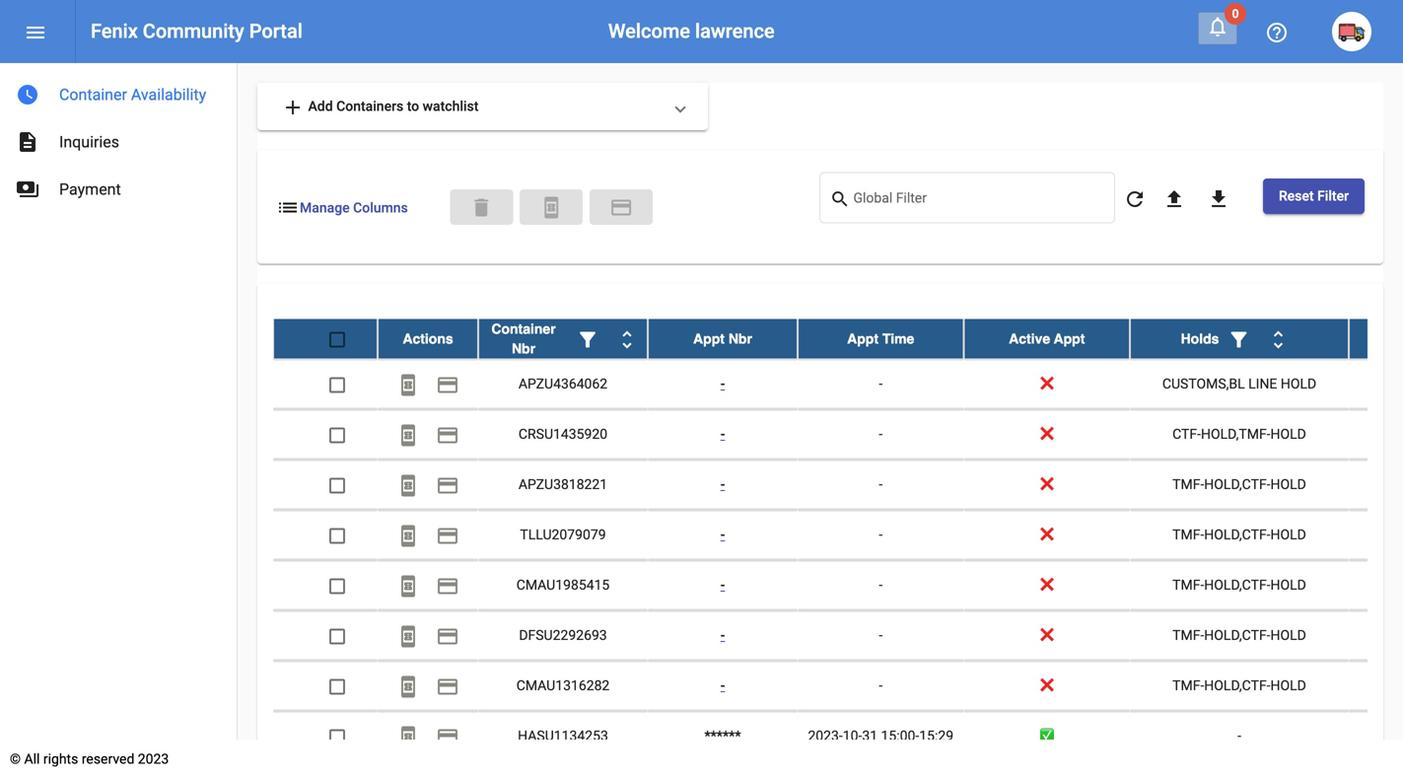 Task type: locate. For each thing, give the bounding box(es) containing it.
0 horizontal spatial appt
[[693, 331, 725, 347]]

0 horizontal spatial container
[[59, 85, 127, 104]]

1 appt from the left
[[693, 331, 725, 347]]

filter_alt button up apzu4364062
[[568, 319, 608, 359]]

5 - link from the top
[[721, 577, 725, 593]]

hold
[[1281, 376, 1317, 392], [1271, 426, 1307, 442], [1271, 476, 1307, 493], [1271, 527, 1307, 543], [1271, 577, 1307, 593], [1271, 627, 1307, 644], [1271, 678, 1307, 694]]

payment button for cmau1985415
[[428, 566, 467, 605]]

container inside column header
[[491, 321, 556, 337]]

10-
[[843, 728, 862, 744]]

- link for crsu1435920
[[721, 426, 725, 442]]

1 filter_alt from the left
[[576, 328, 600, 351]]

- link for cmau1316282
[[721, 678, 725, 694]]

3 - link from the top
[[721, 476, 725, 493]]

tmf- for dfsu2292693
[[1173, 627, 1205, 644]]

2023
[[138, 751, 169, 767]]

no color image inside the file_download button
[[1207, 187, 1231, 211]]

hold for apzu3818221
[[1271, 476, 1307, 493]]

3 tmf-hold,ctf-hold from the top
[[1173, 577, 1307, 593]]

4 ❌ from the top
[[1040, 527, 1054, 543]]

unfold_more up line
[[1267, 328, 1290, 351]]

nbr inside container nbr
[[512, 341, 536, 357]]

hold,ctf- for cmau1985415
[[1205, 577, 1271, 593]]

watchlist
[[423, 98, 479, 114]]

tmf- for tllu2079079
[[1173, 527, 1205, 543]]

filter
[[1318, 188, 1349, 204]]

Global Watchlist Filter field
[[854, 194, 1105, 209]]

1 unfold_more from the left
[[615, 328, 639, 351]]

ctf-
[[1173, 426, 1201, 442]]

payment
[[610, 196, 633, 220], [436, 373, 460, 397], [436, 423, 460, 447], [436, 474, 460, 497], [436, 524, 460, 548], [436, 574, 460, 598], [436, 625, 460, 648], [436, 675, 460, 699], [436, 725, 460, 749]]

6 - link from the top
[[721, 627, 725, 644]]

0 horizontal spatial filter_alt
[[576, 328, 600, 351]]

no color image containing menu
[[24, 21, 47, 44]]

1 unfold_more button from the left
[[608, 319, 647, 359]]

****** link
[[705, 728, 741, 744]]

2 horizontal spatial appt
[[1054, 331, 1085, 347]]

1 cell from the top
[[1349, 360, 1403, 409]]

1 horizontal spatial filter_alt
[[1227, 328, 1251, 351]]

******
[[705, 728, 741, 744]]

3 row from the top
[[273, 410, 1403, 460]]

active
[[1009, 331, 1050, 347]]

appt nbr
[[693, 331, 752, 347]]

2 unfold_more from the left
[[1267, 328, 1290, 351]]

2023-10-31 15:00-15:29
[[808, 728, 954, 744]]

container
[[59, 85, 127, 104], [491, 321, 556, 337]]

1 tmf-hold,ctf-hold from the top
[[1173, 476, 1307, 493]]

hold for cmau1316282
[[1271, 678, 1307, 694]]

5 tmf- from the top
[[1173, 678, 1205, 694]]

5 tmf-hold,ctf-hold from the top
[[1173, 678, 1307, 694]]

payment button
[[590, 189, 653, 225], [428, 364, 467, 404], [428, 415, 467, 454], [428, 465, 467, 505], [428, 515, 467, 555], [428, 566, 467, 605], [428, 616, 467, 655], [428, 666, 467, 706], [428, 717, 467, 756]]

© all rights reserved 2023
[[10, 751, 169, 767]]

no color image inside "refresh" button
[[1123, 187, 1147, 211]]

6 cell from the top
[[1349, 611, 1403, 660]]

containers
[[336, 98, 404, 114]]

no color image containing refresh
[[1123, 187, 1147, 211]]

1 hold,ctf- from the top
[[1205, 476, 1271, 493]]

hold,ctf-
[[1205, 476, 1271, 493], [1205, 527, 1271, 543], [1205, 577, 1271, 593], [1205, 627, 1271, 644], [1205, 678, 1271, 694]]

1 horizontal spatial unfold_more button
[[1259, 319, 1298, 359]]

payment for hasu1134253
[[436, 725, 460, 749]]

payment button for cmau1316282
[[428, 666, 467, 706]]

2 ❌ from the top
[[1040, 426, 1054, 442]]

filter_alt up apzu4364062
[[576, 328, 600, 351]]

no color image
[[1265, 21, 1289, 44], [16, 83, 39, 107], [281, 95, 305, 119], [1163, 187, 1186, 211], [1207, 187, 1231, 211], [830, 188, 854, 212], [576, 328, 600, 351], [1227, 328, 1251, 351], [396, 474, 420, 497], [436, 474, 460, 497], [436, 524, 460, 548], [396, 574, 420, 598], [396, 625, 420, 648], [436, 625, 460, 648], [396, 675, 420, 699]]

tmf-hold,ctf-hold for cmau1316282
[[1173, 678, 1307, 694]]

0 horizontal spatial unfold_more
[[615, 328, 639, 351]]

2 hold,ctf- from the top
[[1205, 527, 1271, 543]]

1 - link from the top
[[721, 376, 725, 392]]

©
[[10, 751, 21, 767]]

1 horizontal spatial filter_alt button
[[1219, 319, 1259, 359]]

no color image containing file_download
[[1207, 187, 1231, 211]]

actions column header
[[378, 319, 478, 359]]

add
[[281, 95, 305, 119]]

refresh
[[1123, 187, 1147, 211]]

1 tmf- from the top
[[1173, 476, 1205, 493]]

no color image containing help_outline
[[1265, 21, 1289, 44]]

container inside navigation
[[59, 85, 127, 104]]

5 row from the top
[[273, 510, 1403, 561]]

welcome
[[608, 20, 690, 43]]

3 cell from the top
[[1349, 460, 1403, 509]]

7 ❌ from the top
[[1040, 678, 1054, 694]]

no color image inside 'menu' button
[[24, 21, 47, 44]]

2 tmf-hold,ctf-hold from the top
[[1173, 527, 1307, 543]]

book_online for tllu2079079
[[396, 524, 420, 548]]

appt inside column header
[[693, 331, 725, 347]]

0 horizontal spatial unfold_more button
[[608, 319, 647, 359]]

0 horizontal spatial filter_alt button
[[568, 319, 608, 359]]

- link for cmau1985415
[[721, 577, 725, 593]]

book_online button for cmau1316282
[[389, 666, 428, 706]]

book_online for cmau1316282
[[396, 675, 420, 699]]

2 filter_alt from the left
[[1227, 328, 1251, 351]]

❌ for apzu3818221
[[1040, 476, 1054, 493]]

unfold_more button up apzu4364062
[[608, 319, 647, 359]]

payment for tllu2079079
[[436, 524, 460, 548]]

9 row from the top
[[273, 712, 1403, 762]]

❌
[[1040, 376, 1054, 392], [1040, 426, 1054, 442], [1040, 476, 1054, 493], [1040, 527, 1054, 543], [1040, 577, 1054, 593], [1040, 627, 1054, 644], [1040, 678, 1054, 694]]

unfold_more for holds
[[1267, 328, 1290, 351]]

no color image containing add
[[281, 95, 305, 119]]

portal
[[249, 20, 303, 43]]

appt
[[693, 331, 725, 347], [847, 331, 879, 347], [1054, 331, 1085, 347]]

cell
[[1349, 360, 1403, 409], [1349, 410, 1403, 459], [1349, 460, 1403, 509], [1349, 510, 1403, 560], [1349, 561, 1403, 610], [1349, 611, 1403, 660], [1349, 661, 1403, 711], [1349, 712, 1403, 761]]

5 hold,ctf- from the top
[[1205, 678, 1271, 694]]

book_online
[[540, 196, 563, 220], [396, 373, 420, 397], [396, 423, 420, 447], [396, 474, 420, 497], [396, 524, 420, 548], [396, 574, 420, 598], [396, 625, 420, 648], [396, 675, 420, 699], [396, 725, 420, 749]]

row
[[273, 319, 1403, 360], [273, 360, 1403, 410], [273, 410, 1403, 460], [273, 460, 1403, 510], [273, 510, 1403, 561], [273, 561, 1403, 611], [273, 611, 1403, 661], [273, 661, 1403, 712], [273, 712, 1403, 762]]

4 tmf- from the top
[[1173, 627, 1205, 644]]

appt time column header
[[798, 319, 964, 359]]

0 vertical spatial container
[[59, 85, 127, 104]]

payment for dfsu2292693
[[436, 625, 460, 648]]

navigation
[[0, 63, 237, 213]]

1 row from the top
[[273, 319, 1403, 360]]

cell for apzu3818221
[[1349, 460, 1403, 509]]

1 filter_alt button from the left
[[568, 319, 608, 359]]

unfold_more button
[[608, 319, 647, 359], [1259, 319, 1298, 359]]

tmf-hold,ctf-hold
[[1173, 476, 1307, 493], [1173, 527, 1307, 543], [1173, 577, 1307, 593], [1173, 627, 1307, 644], [1173, 678, 1307, 694]]

container for availability
[[59, 85, 127, 104]]

1 horizontal spatial appt
[[847, 331, 879, 347]]

to
[[407, 98, 419, 114]]

tmf- for cmau1316282
[[1173, 678, 1205, 694]]

payment button for apzu3818221
[[428, 465, 467, 505]]

manage
[[300, 199, 350, 216]]

no color image containing watch_later
[[16, 83, 39, 107]]

5 cell from the top
[[1349, 561, 1403, 610]]

file_download
[[1207, 187, 1231, 211]]

- link for dfsu2292693
[[721, 627, 725, 644]]

no color image
[[1206, 15, 1230, 38], [24, 21, 47, 44], [16, 130, 39, 154], [16, 178, 39, 201], [1123, 187, 1147, 211], [276, 196, 300, 220], [540, 196, 563, 220], [610, 196, 633, 220], [615, 328, 639, 351], [1267, 328, 1290, 351], [396, 373, 420, 397], [436, 373, 460, 397], [396, 423, 420, 447], [436, 423, 460, 447], [396, 524, 420, 548], [436, 574, 460, 598], [436, 675, 460, 699], [396, 725, 420, 749], [436, 725, 460, 749]]

filter_alt button
[[568, 319, 608, 359], [1219, 319, 1259, 359]]

7 cell from the top
[[1349, 661, 1403, 711]]

cell for apzu4364062
[[1349, 360, 1403, 409]]

hold for dfsu2292693
[[1271, 627, 1307, 644]]

unfold_more
[[615, 328, 639, 351], [1267, 328, 1290, 351]]

1 ❌ from the top
[[1040, 376, 1054, 392]]

2 unfold_more button from the left
[[1259, 319, 1298, 359]]

1 vertical spatial container
[[491, 321, 556, 337]]

2 cell from the top
[[1349, 410, 1403, 459]]

no color image containing file_upload
[[1163, 187, 1186, 211]]

grid
[[273, 319, 1403, 763]]

reset filter button
[[1263, 179, 1365, 214]]

4 hold,ctf- from the top
[[1205, 627, 1271, 644]]

❌ for tllu2079079
[[1040, 527, 1054, 543]]

payment button for apzu4364062
[[428, 364, 467, 404]]

container availability
[[59, 85, 206, 104]]

- cell
[[1130, 712, 1349, 761]]

refresh button
[[1115, 179, 1155, 218]]

book_online for apzu4364062
[[396, 373, 420, 397]]

rights
[[43, 751, 78, 767]]

4 - link from the top
[[721, 527, 725, 543]]

4 cell from the top
[[1349, 510, 1403, 560]]

navigation containing watch_later
[[0, 63, 237, 213]]

- link for apzu4364062
[[721, 376, 725, 392]]

1 horizontal spatial nbr
[[729, 331, 752, 347]]

4 tmf-hold,ctf-hold from the top
[[1173, 627, 1307, 644]]

2 - link from the top
[[721, 426, 725, 442]]

2 tmf- from the top
[[1173, 527, 1205, 543]]

- link
[[721, 376, 725, 392], [721, 426, 725, 442], [721, 476, 725, 493], [721, 527, 725, 543], [721, 577, 725, 593], [721, 627, 725, 644], [721, 678, 725, 694]]

✅
[[1040, 728, 1054, 744]]

no color image containing description
[[16, 130, 39, 154]]

nbr inside column header
[[729, 331, 752, 347]]

book_online for dfsu2292693
[[396, 625, 420, 648]]

payment button for dfsu2292693
[[428, 616, 467, 655]]

payment button for tllu2079079
[[428, 515, 467, 555]]

help_outline
[[1265, 21, 1289, 44]]

-
[[721, 376, 725, 392], [879, 376, 883, 392], [721, 426, 725, 442], [879, 426, 883, 442], [721, 476, 725, 493], [879, 476, 883, 493], [721, 527, 725, 543], [879, 527, 883, 543], [721, 577, 725, 593], [879, 577, 883, 593], [721, 627, 725, 644], [879, 627, 883, 644], [721, 678, 725, 694], [879, 678, 883, 694], [1238, 728, 1242, 744]]

filter_alt right holds
[[1227, 328, 1251, 351]]

7 row from the top
[[273, 611, 1403, 661]]

filter_alt button up the customs,bl line hold
[[1219, 319, 1259, 359]]

row containing filter_alt
[[273, 319, 1403, 360]]

menu button
[[16, 12, 55, 51]]

15:00-
[[881, 728, 919, 744]]

container for nbr
[[491, 321, 556, 337]]

tmf-
[[1173, 476, 1205, 493], [1173, 527, 1205, 543], [1173, 577, 1205, 593], [1173, 627, 1205, 644], [1173, 678, 1205, 694]]

unfold_more button up line
[[1259, 319, 1298, 359]]

active appt column header
[[964, 319, 1130, 359]]

book_online button
[[520, 189, 583, 225], [389, 364, 428, 404], [389, 415, 428, 454], [389, 465, 428, 505], [389, 515, 428, 555], [389, 566, 428, 605], [389, 616, 428, 655], [389, 666, 428, 706], [389, 717, 428, 756]]

help_outline button
[[1257, 12, 1297, 51]]

3 hold,ctf- from the top
[[1205, 577, 1271, 593]]

5 ❌ from the top
[[1040, 577, 1054, 593]]

payment for crsu1435920
[[436, 423, 460, 447]]

container up apzu4364062
[[491, 321, 556, 337]]

grid containing filter_alt
[[273, 319, 1403, 763]]

payment for cmau1316282
[[436, 675, 460, 699]]

holds filter_alt
[[1181, 328, 1251, 351]]

payment for cmau1985415
[[436, 574, 460, 598]]

2 filter_alt button from the left
[[1219, 319, 1259, 359]]

filter_alt
[[576, 328, 600, 351], [1227, 328, 1251, 351]]

book_online for apzu3818221
[[396, 474, 420, 497]]

1 horizontal spatial container
[[491, 321, 556, 337]]

nbr
[[729, 331, 752, 347], [512, 341, 536, 357]]

no color image inside file_upload button
[[1163, 187, 1186, 211]]

inquiries
[[59, 133, 119, 151]]

2 appt from the left
[[847, 331, 879, 347]]

customs,bl line hold
[[1163, 376, 1317, 392]]

no color image containing notifications_none
[[1206, 15, 1230, 38]]

cell for tllu2079079
[[1349, 510, 1403, 560]]

fenix community portal
[[91, 20, 303, 43]]

1 column header from the left
[[478, 319, 648, 359]]

8 cell from the top
[[1349, 712, 1403, 761]]

payment for apzu3818221
[[436, 474, 460, 497]]

appt nbr column header
[[648, 319, 798, 359]]

payment button for crsu1435920
[[428, 415, 467, 454]]

container up inquiries
[[59, 85, 127, 104]]

0 horizontal spatial nbr
[[512, 341, 536, 357]]

7 - link from the top
[[721, 678, 725, 694]]

2023-
[[808, 728, 843, 744]]

fenix
[[91, 20, 138, 43]]

6 ❌ from the top
[[1040, 627, 1054, 644]]

unfold_more left "appt nbr"
[[615, 328, 639, 351]]

hold for apzu4364062
[[1281, 376, 1317, 392]]

1 horizontal spatial unfold_more
[[1267, 328, 1290, 351]]

column header
[[478, 319, 648, 359], [1130, 319, 1349, 359], [1349, 319, 1403, 359]]

3 ❌ from the top
[[1040, 476, 1054, 493]]

hold,ctf- for tllu2079079
[[1205, 527, 1271, 543]]

appt for appt time
[[847, 331, 879, 347]]

3 tmf- from the top
[[1173, 577, 1205, 593]]

customs,bl
[[1163, 376, 1245, 392]]



Task type: vqa. For each thing, say whether or not it's contained in the screenshot.
PORTAL
yes



Task type: describe. For each thing, give the bounding box(es) containing it.
ctf-hold,tmf-hold
[[1173, 426, 1307, 442]]

book_online button for apzu3818221
[[389, 465, 428, 505]]

- link for tllu2079079
[[721, 527, 725, 543]]

crsu1435920
[[519, 426, 608, 442]]

cell for cmau1316282
[[1349, 661, 1403, 711]]

6 row from the top
[[273, 561, 1403, 611]]

reserved
[[82, 751, 134, 767]]

filter_alt button for holds
[[1219, 319, 1259, 359]]

delete
[[470, 196, 493, 220]]

community
[[143, 20, 244, 43]]

file_upload button
[[1155, 179, 1194, 218]]

unfold_more button for container nbr
[[608, 319, 647, 359]]

filter_alt button for container nbr
[[568, 319, 608, 359]]

book_online for hasu1134253
[[396, 725, 420, 749]]

no color image inside notifications_none 'popup button'
[[1206, 15, 1230, 38]]

appt for appt nbr
[[693, 331, 725, 347]]

active appt
[[1009, 331, 1085, 347]]

❌ for cmau1316282
[[1040, 678, 1054, 694]]

apzu3818221
[[519, 476, 608, 493]]

list
[[276, 196, 300, 220]]

all
[[24, 751, 40, 767]]

❌ for cmau1985415
[[1040, 577, 1054, 593]]

hold,ctf- for cmau1316282
[[1205, 678, 1271, 694]]

15:29
[[919, 728, 954, 744]]

apzu4364062
[[519, 376, 608, 392]]

payment for apzu4364062
[[436, 373, 460, 397]]

filter_alt inside popup button
[[576, 328, 600, 351]]

book_online button for hasu1134253
[[389, 717, 428, 756]]

hold,tmf-
[[1201, 426, 1271, 442]]

cell for dfsu2292693
[[1349, 611, 1403, 660]]

no color image containing search
[[830, 188, 854, 212]]

add
[[308, 98, 333, 114]]

unfold_more button for holds
[[1259, 319, 1298, 359]]

❌ for crsu1435920
[[1040, 426, 1054, 442]]

line
[[1249, 376, 1278, 392]]

hold for tllu2079079
[[1271, 527, 1307, 543]]

search
[[830, 189, 851, 210]]

2 row from the top
[[273, 360, 1403, 410]]

❌ for apzu4364062
[[1040, 376, 1054, 392]]

file_download button
[[1199, 179, 1239, 218]]

book_online for cmau1985415
[[396, 574, 420, 598]]

2 column header from the left
[[1130, 319, 1349, 359]]

hold,ctf- for dfsu2292693
[[1205, 627, 1271, 644]]

actions
[[403, 331, 453, 347]]

payment
[[59, 180, 121, 199]]

dfsu2292693
[[519, 627, 607, 644]]

no color image containing list
[[276, 196, 300, 220]]

hold for cmau1985415
[[1271, 577, 1307, 593]]

cell for hasu1134253
[[1349, 712, 1403, 761]]

tllu2079079
[[520, 527, 606, 543]]

nbr for appt nbr
[[729, 331, 752, 347]]

8 row from the top
[[273, 661, 1403, 712]]

time
[[883, 331, 915, 347]]

no color image inside help_outline popup button
[[1265, 21, 1289, 44]]

- link for apzu3818221
[[721, 476, 725, 493]]

lawrence
[[695, 20, 775, 43]]

payments
[[16, 178, 39, 201]]

❌ for dfsu2292693
[[1040, 627, 1054, 644]]

appt time
[[847, 331, 915, 347]]

- inside - cell
[[1238, 728, 1242, 744]]

reset filter
[[1279, 188, 1349, 204]]

cmau1985415
[[517, 577, 610, 593]]

31
[[862, 728, 878, 744]]

columns
[[353, 199, 408, 216]]

book_online button for dfsu2292693
[[389, 616, 428, 655]]

cell for crsu1435920
[[1349, 410, 1403, 459]]

menu
[[24, 21, 47, 44]]

tmf-hold,ctf-hold for cmau1985415
[[1173, 577, 1307, 593]]

book_online button for crsu1435920
[[389, 415, 428, 454]]

3 column header from the left
[[1349, 319, 1403, 359]]

book_online button for tllu2079079
[[389, 515, 428, 555]]

no color image inside navigation
[[16, 83, 39, 107]]

notifications_none button
[[1198, 12, 1238, 45]]

4 row from the top
[[273, 460, 1403, 510]]

unfold_more for container nbr
[[615, 328, 639, 351]]

payment button for hasu1134253
[[428, 717, 467, 756]]

tmf- for apzu3818221
[[1173, 476, 1205, 493]]

hasu1134253
[[518, 728, 608, 744]]

delete image
[[470, 196, 493, 220]]

tmf- for cmau1985415
[[1173, 577, 1205, 593]]

description
[[16, 130, 39, 154]]

cell for cmau1985415
[[1349, 561, 1403, 610]]

list manage columns
[[276, 196, 408, 220]]

hold,ctf- for apzu3818221
[[1205, 476, 1271, 493]]

cmau1316282
[[517, 678, 610, 694]]

availability
[[131, 85, 206, 104]]

tmf-hold,ctf-hold for dfsu2292693
[[1173, 627, 1307, 644]]

add add containers to watchlist
[[281, 95, 479, 119]]

reset
[[1279, 188, 1314, 204]]

delete button
[[450, 189, 513, 225]]

no color image containing payments
[[16, 178, 39, 201]]

holds
[[1181, 331, 1219, 347]]

notifications_none
[[1206, 15, 1230, 38]]

welcome lawrence
[[608, 20, 775, 43]]

container nbr
[[491, 321, 556, 357]]

nbr for container nbr
[[512, 341, 536, 357]]

hold for crsu1435920
[[1271, 426, 1307, 442]]

book_online button for apzu4364062
[[389, 364, 428, 404]]

book_online button for cmau1985415
[[389, 566, 428, 605]]

book_online for crsu1435920
[[396, 423, 420, 447]]

tmf-hold,ctf-hold for apzu3818221
[[1173, 476, 1307, 493]]

tmf-hold,ctf-hold for tllu2079079
[[1173, 527, 1307, 543]]

watch_later
[[16, 83, 39, 107]]

3 appt from the left
[[1054, 331, 1085, 347]]

file_upload
[[1163, 187, 1186, 211]]



